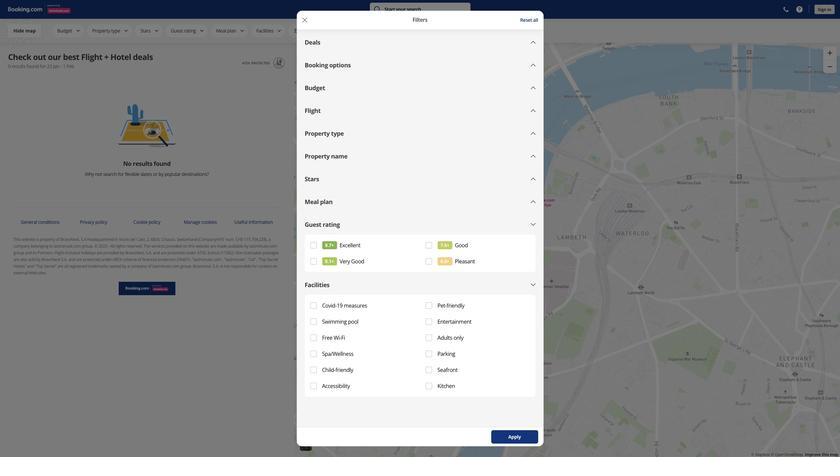 Task type: vqa. For each thing, say whether or not it's contained in the screenshot.
left the on
yes



Task type: describe. For each thing, give the bounding box(es) containing it.
by right the sold
[[36, 257, 41, 263]]

no results found image
[[117, 101, 177, 151]]

hotel
[[111, 51, 131, 62]]

0 vertical spatial website
[[21, 237, 35, 243]]

swimming pool option
[[310, 314, 415, 330]]

pet-friendly
[[438, 302, 465, 310]]

hide map
[[13, 28, 36, 34]]

list box for guest rating
[[310, 238, 531, 270]]

adults only
[[438, 335, 464, 342]]

booking options
[[305, 61, 351, 69]]

packages
[[263, 250, 279, 256]]

entertainment option
[[426, 314, 531, 330]]

and left its
[[25, 250, 32, 256]]

0 vertical spatial is
[[36, 237, 39, 243]]

jan
[[53, 63, 59, 69]]

list box for facilities
[[310, 298, 531, 395]]

friendly for child-
[[336, 367, 354, 374]]

found for 0
[[27, 63, 39, 69]]

useful information
[[235, 219, 273, 225]]

are up protection
[[161, 250, 167, 256]]

1 vertical spatial facilities
[[305, 281, 330, 289]]

1 vertical spatial a
[[127, 264, 130, 270]]

this website is property of bravonext, s.a headquartered in vicolo de' calvi, 2, 6830, chiasso, switzerland (company/vat num. che-115.704.228), a company belonging to lastminute.com group. © 2023 - all rights reserved. the services provided on this website are made available by lastminute.com group and its partners. flight-inclusive holidays are provided by bravonext, s.a. and are protected under atol licence (11082). non-licensable packages are also sold by bravonext s.a. and are protected under abta scheme of financial protection (y6407). "lastminute.com", "lastminute", "lm", "top secret hotels" and "top secret" are all registered trademarks owned by a company of lastminute.com group. bravonext, s.a. is not responsible for content on external web sites.
[[13, 237, 279, 276]]

its
[[33, 250, 37, 256]]

"lastminute",
[[224, 257, 247, 263]]

1 horizontal spatial under
[[186, 250, 196, 256]]

1 horizontal spatial budget
[[305, 84, 325, 92]]

0 horizontal spatial guest
[[171, 27, 183, 34]]

0 vertical spatial plan
[[227, 27, 236, 34]]

1 vertical spatial under
[[101, 257, 112, 263]]

0 horizontal spatial guest rating
[[171, 27, 196, 34]]

0
[[8, 63, 11, 69]]

2 vertical spatial s.a.
[[213, 264, 220, 270]]

responsible
[[231, 264, 251, 270]]

out
[[33, 51, 46, 62]]

sign in
[[819, 6, 832, 12]]

filters
[[413, 16, 428, 24]]

privacy
[[80, 219, 94, 225]]

atol protected link
[[242, 56, 286, 70]]

also
[[20, 257, 27, 263]]

"lastminute.com",
[[192, 257, 223, 263]]

2023
[[99, 244, 107, 249]]

only
[[454, 335, 464, 342]]

1 horizontal spatial plan
[[320, 198, 333, 206]]

0 horizontal spatial meal plan
[[216, 27, 236, 34]]

privacy policy
[[80, 219, 107, 225]]

map region
[[294, 43, 841, 458]]

filters
[[309, 27, 321, 34]]

2 vertical spatial of
[[148, 264, 151, 270]]

2 vertical spatial protected
[[83, 257, 100, 263]]

sort
[[347, 27, 355, 34]]

0 vertical spatial stars
[[140, 27, 151, 34]]

general conditions link
[[21, 219, 60, 225]]

search inside no results found why not search for flexible dates or by popular destinations?
[[103, 171, 117, 178]]

trademarks
[[88, 264, 108, 270]]

policy for cookie policy
[[149, 219, 161, 225]]

seafront option
[[426, 363, 531, 379]]

non-
[[236, 250, 244, 256]]

7.5+
[[441, 242, 450, 249]]

check out our best flight + hotel deals
[[8, 51, 153, 62]]

external
[[13, 271, 28, 276]]

cookies
[[202, 219, 217, 225]]

0 horizontal spatial company
[[13, 244, 30, 249]]

policy for privacy policy
[[95, 219, 107, 225]]

1 horizontal spatial a
[[269, 237, 271, 243]]

1 vertical spatial of
[[138, 257, 141, 263]]

0 vertical spatial flight
[[81, 51, 102, 62]]

friendly for pet-
[[447, 302, 465, 310]]

8.7+
[[325, 242, 334, 249]]

services
[[151, 244, 165, 249]]

sites.
[[38, 271, 47, 276]]

pet-friendly option
[[426, 298, 531, 314]]

1 vertical spatial property
[[305, 130, 330, 138]]

our
[[48, 51, 61, 62]]

property
[[40, 237, 55, 243]]

general
[[21, 219, 37, 225]]

0 horizontal spatial budget
[[57, 27, 72, 34]]

measures
[[344, 302, 368, 310]]

no results found why not search for flexible dates or by popular destinations?
[[85, 160, 209, 178]]

1 vertical spatial protected
[[168, 250, 185, 256]]

1 horizontal spatial guest
[[305, 221, 322, 229]]

scheme
[[123, 257, 137, 263]]

flight-
[[55, 250, 65, 256]]

1 vertical spatial meal plan
[[305, 198, 333, 206]]

2 vertical spatial property
[[305, 152, 330, 160]]

zoom out image
[[824, 60, 838, 73]]

owned
[[109, 264, 121, 270]]

start your search
[[385, 6, 421, 12]]

1 horizontal spatial bravonext,
[[125, 250, 145, 256]]

in inside this website is property of bravonext, s.a headquartered in vicolo de' calvi, 2, 6830, chiasso, switzerland (company/vat num. che-115.704.228), a company belonging to lastminute.com group. © 2023 - all rights reserved. the services provided on this website are made available by lastminute.com group and its partners. flight-inclusive holidays are provided by bravonext, s.a. and are protected under atol licence (11082). non-licensable packages are also sold by bravonext s.a. and are protected under abta scheme of financial protection (y6407). "lastminute.com", "lastminute", "lm", "top secret hotels" and "top secret" are all registered trademarks owned by a company of lastminute.com group. bravonext, s.a. is not responsible for content on external web sites.
[[115, 237, 118, 243]]

1 horizontal spatial type
[[331, 130, 344, 138]]

to
[[49, 244, 53, 249]]

1 horizontal spatial "top
[[258, 257, 266, 263]]

start your search button
[[370, 3, 471, 16]]

useful information link
[[235, 219, 273, 225]]

de'
[[131, 237, 136, 243]]

licence
[[208, 250, 220, 256]]

(11082).
[[221, 250, 235, 256]]

web
[[29, 271, 37, 276]]

for inside this website is property of bravonext, s.a headquartered in vicolo de' calvi, 2, 6830, chiasso, switzerland (company/vat num. che-115.704.228), a company belonging to lastminute.com group. © 2023 - all rights reserved. the services provided on this website are made available by lastminute.com group and its partners. flight-inclusive holidays are provided by bravonext, s.a. and are protected under atol licence (11082). non-licensable packages are also sold by bravonext s.a. and are protected under abta scheme of financial protection (y6407). "lastminute.com", "lastminute", "lm", "top secret hotels" and "top secret" are all registered trademarks owned by a company of lastminute.com group. bravonext, s.a. is not responsible for content on external web sites.
[[252, 264, 257, 270]]

6830,
[[151, 237, 161, 243]]

1 horizontal spatial s.a.
[[146, 250, 152, 256]]

manage
[[184, 219, 201, 225]]

spa/wellness option
[[310, 346, 415, 363]]

swimming
[[322, 319, 347, 326]]

kitchen option
[[426, 379, 531, 395]]

conditions
[[38, 219, 60, 225]]

group
[[13, 250, 24, 256]]

good inside option
[[352, 258, 365, 266]]

sign
[[819, 6, 827, 12]]

pool
[[348, 319, 359, 326]]

covid-
[[322, 302, 337, 310]]

0 vertical spatial facilities
[[257, 27, 274, 34]]

(y6407).
[[177, 257, 191, 263]]

abta
[[113, 257, 122, 263]]

swimming pool
[[322, 319, 359, 326]]

excellent option
[[310, 238, 415, 254]]

1 horizontal spatial group.
[[181, 264, 192, 270]]

map
[[25, 28, 36, 34]]

0 horizontal spatial type
[[111, 27, 120, 34]]

2,
[[147, 237, 150, 243]]

not inside no results found why not search for flexible dates or by popular destinations?
[[95, 171, 102, 178]]

wi-
[[334, 335, 342, 342]]

good inside option
[[455, 242, 468, 249]]

circle_question image
[[796, 5, 804, 13]]

child-
[[322, 367, 336, 374]]

adults
[[438, 335, 453, 342]]

by inside no results found why not search for flexible dates or by popular destinations?
[[159, 171, 164, 178]]

0 vertical spatial on
[[183, 244, 188, 249]]

all inside this website is property of bravonext, s.a headquartered in vicolo de' calvi, 2, 6830, chiasso, switzerland (company/vat num. che-115.704.228), a company belonging to lastminute.com group. © 2023 - all rights reserved. the services provided on this website are made available by lastminute.com group and its partners. flight-inclusive holidays are provided by bravonext, s.a. and are protected under atol licence (11082). non-licensable packages are also sold by bravonext s.a. and are protected under abta scheme of financial protection (y6407). "lastminute.com", "lastminute", "lm", "top secret hotels" and "top secret" are all registered trademarks owned by a company of lastminute.com group. bravonext, s.a. is not responsible for content on external web sites.
[[64, 264, 68, 270]]

0 vertical spatial for
[[40, 63, 46, 69]]

switzerland
[[177, 237, 197, 243]]

holidays
[[81, 250, 96, 256]]

accessibility
[[322, 383, 350, 390]]

the
[[144, 244, 150, 249]]

reserved.
[[126, 244, 143, 249]]

1 vertical spatial website
[[196, 244, 209, 249]]

0 vertical spatial group.
[[82, 244, 94, 249]]

"lm",
[[248, 257, 257, 263]]

covid-19 measures option
[[310, 298, 415, 314]]

very good option
[[310, 254, 415, 270]]

atol
[[242, 61, 251, 65]]

adults only option
[[426, 330, 531, 346]]

1
[[63, 63, 66, 69]]

feb
[[67, 63, 74, 69]]

23
[[47, 63, 52, 69]]

(company/vat
[[198, 237, 225, 243]]

2 horizontal spatial lastminute.com
[[250, 244, 277, 249]]

0 horizontal spatial s.a.
[[61, 257, 68, 263]]



Task type: locate. For each thing, give the bounding box(es) containing it.
very
[[340, 258, 350, 266]]

are down 'group'
[[13, 257, 19, 263]]

company up 'group'
[[13, 244, 30, 249]]

under up trademarks
[[101, 257, 112, 263]]

2 horizontal spatial s.a.
[[213, 264, 220, 270]]

of right "scheme"
[[138, 257, 141, 263]]

is up belonging
[[36, 237, 39, 243]]

cookie
[[134, 219, 148, 225]]

protected inside atol protected link
[[252, 61, 270, 65]]

property name
[[305, 152, 348, 160]]

0 vertical spatial under
[[186, 250, 196, 256]]

registered
[[69, 264, 87, 270]]

list box containing covid-19 measures
[[310, 298, 531, 395]]

s.a. down "lastminute.com",
[[213, 264, 220, 270]]

friendly up entertainment
[[447, 302, 465, 310]]

0 horizontal spatial bravonext,
[[60, 237, 80, 243]]

booking
[[305, 61, 328, 69]]

for left 23
[[40, 63, 46, 69]]

1 vertical spatial for
[[118, 171, 124, 178]]

1 horizontal spatial all
[[303, 27, 308, 34]]

1 horizontal spatial flight
[[305, 107, 321, 115]]

s.a
[[81, 237, 86, 243]]

no
[[123, 160, 132, 168]]

0 vertical spatial company
[[13, 244, 30, 249]]

all
[[303, 27, 308, 34], [110, 244, 115, 249]]

available
[[228, 244, 244, 249]]

a up packages
[[269, 237, 271, 243]]

0 vertical spatial "top
[[258, 257, 266, 263]]

list box
[[310, 238, 531, 270], [310, 298, 531, 395]]

bravonext, left s.a
[[60, 237, 80, 243]]

start
[[385, 6, 395, 12]]

and down services
[[153, 250, 160, 256]]

very good
[[340, 258, 365, 266]]

0 horizontal spatial plan
[[227, 27, 236, 34]]

of down financial
[[148, 264, 151, 270]]

this
[[189, 244, 195, 249]]

0 horizontal spatial lastminute.com
[[54, 244, 81, 249]]

property up '+'
[[92, 27, 110, 34]]

1 vertical spatial search
[[103, 171, 117, 178]]

group. down the (y6407).
[[181, 264, 192, 270]]

chiasso,
[[161, 237, 176, 243]]

1 horizontal spatial on
[[273, 264, 278, 270]]

0 horizontal spatial on
[[183, 244, 188, 249]]

1 horizontal spatial all
[[534, 17, 539, 23]]

atol
[[197, 250, 207, 256]]

0 vertical spatial s.a.
[[146, 250, 152, 256]]

child-friendly option
[[310, 363, 415, 379]]

0 vertical spatial results
[[12, 63, 25, 69]]

1 horizontal spatial in
[[828, 6, 832, 12]]

1 vertical spatial guest rating
[[305, 221, 340, 229]]

friendly down "spa/wellness"
[[336, 367, 354, 374]]

0 vertical spatial not
[[95, 171, 102, 178]]

of
[[56, 237, 60, 243], [138, 257, 141, 263], [148, 264, 151, 270]]

0 vertical spatial friendly
[[447, 302, 465, 310]]

good up pleasant
[[455, 242, 468, 249]]

type up name
[[331, 130, 344, 138]]

check
[[8, 51, 31, 62]]

0 horizontal spatial all
[[64, 264, 68, 270]]

1 vertical spatial is
[[220, 264, 223, 270]]

0 vertical spatial meal
[[216, 27, 226, 34]]

are down 2023
[[97, 250, 102, 256]]

- inside this website is property of bravonext, s.a headquartered in vicolo de' calvi, 2, 6830, chiasso, switzerland (company/vat num. che-115.704.228), a company belonging to lastminute.com group. © 2023 - all rights reserved. the services provided on this website are made available by lastminute.com group and its partners. flight-inclusive holidays are provided by bravonext, s.a. and are protected under atol licence (11082). non-licensable packages are also sold by bravonext s.a. and are protected under abta scheme of financial protection (y6407). "lastminute.com", "lastminute", "lm", "top secret hotels" and "top secret" are all registered trademarks owned by a company of lastminute.com group. bravonext, s.a. is not responsible for content on external web sites.
[[108, 244, 109, 249]]

and
[[25, 250, 32, 256], [153, 250, 160, 256], [69, 257, 75, 263], [27, 264, 34, 270]]

0 vertical spatial rating
[[184, 27, 196, 34]]

type up hotel
[[111, 27, 120, 34]]

1 vertical spatial flight
[[305, 107, 321, 115]]

by right or
[[159, 171, 164, 178]]

for down the "lm",
[[252, 264, 257, 270]]

0 vertical spatial good
[[455, 242, 468, 249]]

0 horizontal spatial is
[[36, 237, 39, 243]]

0 vertical spatial all
[[534, 17, 539, 23]]

0 vertical spatial property type
[[92, 27, 120, 34]]

website up atol
[[196, 244, 209, 249]]

are up registered
[[76, 257, 82, 263]]

1 horizontal spatial meal plan
[[305, 198, 333, 206]]

1 horizontal spatial property type
[[305, 130, 344, 138]]

0 vertical spatial -
[[61, 63, 62, 69]]

0 horizontal spatial friendly
[[336, 367, 354, 374]]

found for no
[[154, 160, 171, 168]]

lastminute.com up inclusive
[[54, 244, 81, 249]]

free wi-fi
[[322, 335, 345, 342]]

not right why
[[95, 171, 102, 178]]

for
[[40, 63, 46, 69], [118, 171, 124, 178], [252, 264, 257, 270]]

by down rights
[[120, 250, 124, 256]]

1 horizontal spatial protected
[[168, 250, 185, 256]]

0 horizontal spatial rating
[[184, 27, 196, 34]]

a
[[269, 237, 271, 243], [127, 264, 130, 270]]

1 horizontal spatial is
[[220, 264, 223, 270]]

all left registered
[[64, 264, 68, 270]]

-
[[61, 63, 62, 69], [108, 244, 109, 249]]

rating
[[184, 27, 196, 34], [323, 221, 340, 229]]

0 horizontal spatial all
[[110, 244, 115, 249]]

0 horizontal spatial for
[[40, 63, 46, 69]]

for left 'flexible'
[[118, 171, 124, 178]]

telephone image
[[783, 5, 791, 13]]

options
[[330, 61, 351, 69]]

useful
[[235, 219, 248, 225]]

protection
[[158, 257, 176, 263]]

under down this
[[186, 250, 196, 256]]

provided up abta at the left of the page
[[103, 250, 119, 256]]

cookie policy link
[[134, 219, 161, 225]]

search right why
[[103, 171, 117, 178]]

0 vertical spatial protected
[[252, 61, 270, 65]]

policy
[[95, 219, 107, 225], [149, 219, 161, 225]]

good option
[[426, 238, 531, 254]]

0 horizontal spatial -
[[61, 63, 62, 69]]

list box containing excellent
[[310, 238, 531, 270]]

"top up 'sites.'
[[35, 264, 43, 270]]

free wi-fi option
[[310, 330, 415, 346]]

group. up holidays at left bottom
[[82, 244, 94, 249]]

0 horizontal spatial property type
[[92, 27, 120, 34]]

che-
[[236, 237, 244, 243]]

meal plan
[[216, 27, 236, 34], [305, 198, 333, 206]]

pleasant option
[[426, 254, 531, 270]]

1 vertical spatial company
[[131, 264, 147, 270]]

bravonext, down reserved.
[[125, 250, 145, 256]]

1 horizontal spatial found
[[154, 160, 171, 168]]

on left this
[[183, 244, 188, 249]]

1 horizontal spatial -
[[108, 244, 109, 249]]

0 horizontal spatial protected
[[83, 257, 100, 263]]

not down "lastminute",
[[224, 264, 230, 270]]

0 horizontal spatial "top
[[35, 264, 43, 270]]

manage cookies
[[184, 219, 217, 225]]

accessibility option
[[310, 379, 415, 395]]

found down out
[[27, 63, 39, 69]]

search up filters
[[407, 6, 421, 12]]

0 vertical spatial provided
[[166, 244, 182, 249]]

parking option
[[426, 346, 531, 363]]

1 horizontal spatial website
[[196, 244, 209, 249]]

in inside button
[[828, 6, 832, 12]]

budget down booking
[[305, 84, 325, 92]]

search inside button
[[407, 6, 421, 12]]

reset
[[521, 17, 533, 23]]

0 vertical spatial budget
[[57, 27, 72, 34]]

property up "property name"
[[305, 130, 330, 138]]

secret"
[[44, 264, 57, 270]]

on down secret
[[273, 264, 278, 270]]

list
[[752, 453, 839, 458]]

protected down holidays at left bottom
[[83, 257, 100, 263]]

0 horizontal spatial facilities
[[257, 27, 274, 34]]

0 vertical spatial a
[[269, 237, 271, 243]]

facilities up covid-
[[305, 281, 330, 289]]

content
[[258, 264, 272, 270]]

1 vertical spatial plan
[[320, 198, 333, 206]]

1 vertical spatial on
[[273, 264, 278, 270]]

1 horizontal spatial stars
[[305, 175, 319, 183]]

all right reset
[[534, 17, 539, 23]]

of right property
[[56, 237, 60, 243]]

and down inclusive
[[69, 257, 75, 263]]

popular
[[165, 171, 181, 178]]

child-friendly
[[322, 367, 354, 374]]

1 vertical spatial "top
[[35, 264, 43, 270]]

covid-19 measures
[[322, 302, 368, 310]]

on
[[183, 244, 188, 249], [273, 264, 278, 270]]

- right 2023
[[108, 244, 109, 249]]

1 vertical spatial found
[[154, 160, 171, 168]]

0 vertical spatial property
[[92, 27, 110, 34]]

by up licensable
[[245, 244, 249, 249]]

1 vertical spatial not
[[224, 264, 230, 270]]

good right very
[[352, 258, 365, 266]]

results inside no results found why not search for flexible dates or by popular destinations?
[[133, 160, 152, 168]]

1 vertical spatial meal
[[305, 198, 319, 206]]

in
[[828, 6, 832, 12], [115, 237, 118, 243]]

are up licence
[[210, 244, 216, 249]]

stars
[[140, 27, 151, 34], [305, 175, 319, 183]]

s.a. down flight-
[[61, 257, 68, 263]]

hotels"
[[13, 264, 26, 270]]

found
[[27, 63, 39, 69], [154, 160, 171, 168]]

zoom in image
[[824, 46, 838, 60]]

budget
[[57, 27, 72, 34], [305, 84, 325, 92]]

protected up the (y6407).
[[168, 250, 185, 256]]

lastminute.com down 115.704.228), on the bottom
[[250, 244, 277, 249]]

all inside this website is property of bravonext, s.a headquartered in vicolo de' calvi, 2, 6830, chiasso, switzerland (company/vat num. che-115.704.228), a company belonging to lastminute.com group. © 2023 - all rights reserved. the services provided on this website are made available by lastminute.com group and its partners. flight-inclusive holidays are provided by bravonext, s.a. and are protected under atol licence (11082). non-licensable packages are also sold by bravonext s.a. and are protected under abta scheme of financial protection (y6407). "lastminute.com", "lastminute", "lm", "top secret hotels" and "top secret" are all registered trademarks owned by a company of lastminute.com group. bravonext, s.a. is not responsible for content on external web sites.
[[110, 244, 115, 249]]

1 horizontal spatial for
[[118, 171, 124, 178]]

1 horizontal spatial policy
[[149, 219, 161, 225]]

financial
[[142, 257, 157, 263]]

stars down "property name"
[[305, 175, 319, 183]]

1 horizontal spatial lastminute.com
[[152, 264, 180, 270]]

by down "scheme"
[[122, 264, 127, 270]]

manage cookies link
[[184, 219, 217, 225]]

1 horizontal spatial guest rating
[[305, 221, 340, 229]]

partners.
[[38, 250, 54, 256]]

are right "secret""
[[57, 264, 63, 270]]

all left rights
[[110, 244, 115, 249]]

in up rights
[[115, 237, 118, 243]]

1 horizontal spatial of
[[138, 257, 141, 263]]

name
[[331, 152, 348, 160]]

1 horizontal spatial company
[[131, 264, 147, 270]]

and down the sold
[[27, 264, 34, 270]]

reset all
[[521, 17, 539, 23]]

your
[[396, 6, 406, 12]]

2 list box from the top
[[310, 298, 531, 395]]

results for 0
[[12, 63, 25, 69]]

flight
[[81, 51, 102, 62], [305, 107, 321, 115]]

all left filters
[[303, 27, 308, 34]]

results up dates
[[133, 160, 152, 168]]

budget up best
[[57, 27, 72, 34]]

stars up the deals
[[140, 27, 151, 34]]

is
[[36, 237, 39, 243], [220, 264, 223, 270]]

or
[[153, 171, 158, 178]]

lastminute.com down protection
[[152, 264, 180, 270]]

policy right cookie
[[149, 219, 161, 225]]

results right 0
[[12, 63, 25, 69]]

- left 1
[[61, 63, 62, 69]]

1 vertical spatial provided
[[103, 250, 119, 256]]

not inside this website is property of bravonext, s.a headquartered in vicolo de' calvi, 2, 6830, chiasso, switzerland (company/vat num. che-115.704.228), a company belonging to lastminute.com group. © 2023 - all rights reserved. the services provided on this website are made available by lastminute.com group and its partners. flight-inclusive holidays are provided by bravonext, s.a. and are protected under atol licence (11082). non-licensable packages are also sold by bravonext s.a. and are protected under abta scheme of financial protection (y6407). "lastminute.com", "lastminute", "lm", "top secret hotels" and "top secret" are all registered trademarks owned by a company of lastminute.com group. bravonext, s.a. is not responsible for content on external web sites.
[[224, 264, 230, 270]]

friendly
[[447, 302, 465, 310], [336, 367, 354, 374]]

policy right privacy
[[95, 219, 107, 225]]

property type up "property name"
[[305, 130, 344, 138]]

0 horizontal spatial search
[[103, 171, 117, 178]]

0 vertical spatial bravonext,
[[60, 237, 80, 243]]

deals
[[305, 38, 321, 46]]

company down "scheme"
[[131, 264, 147, 270]]

1 vertical spatial type
[[331, 130, 344, 138]]

is down (11082).
[[220, 264, 223, 270]]

provided down chiasso,
[[166, 244, 182, 249]]

1 vertical spatial rating
[[323, 221, 340, 229]]

all
[[534, 17, 539, 23], [64, 264, 68, 270]]

2 horizontal spatial for
[[252, 264, 257, 270]]

found inside no results found why not search for flexible dates or by popular destinations?
[[154, 160, 171, 168]]

belonging
[[31, 244, 48, 249]]

s.a. up financial
[[146, 250, 152, 256]]

property type up '+'
[[92, 27, 120, 34]]

2 policy from the left
[[149, 219, 161, 225]]

1 policy from the left
[[95, 219, 107, 225]]

for inside no results found why not search for flexible dates or by popular destinations?
[[118, 171, 124, 178]]

destinations?
[[182, 171, 209, 178]]

1 list box from the top
[[310, 238, 531, 270]]

not
[[95, 171, 102, 178], [224, 264, 230, 270]]

1 vertical spatial good
[[352, 258, 365, 266]]

1 vertical spatial bravonext,
[[125, 250, 145, 256]]

website right this
[[21, 237, 35, 243]]

group.
[[82, 244, 94, 249], [181, 264, 192, 270]]

pet-
[[438, 302, 447, 310]]

protected
[[252, 61, 270, 65], [168, 250, 185, 256], [83, 257, 100, 263]]

0 horizontal spatial in
[[115, 237, 118, 243]]

results for no
[[133, 160, 152, 168]]

1 vertical spatial results
[[133, 160, 152, 168]]

under
[[186, 250, 196, 256], [101, 257, 112, 263]]

0 horizontal spatial under
[[101, 257, 112, 263]]

found up or
[[154, 160, 171, 168]]

0 horizontal spatial not
[[95, 171, 102, 178]]

cookie policy
[[134, 219, 161, 225]]

protected right atol
[[252, 61, 270, 65]]

1 horizontal spatial rating
[[323, 221, 340, 229]]

a down "scheme"
[[127, 264, 130, 270]]

1 horizontal spatial friendly
[[447, 302, 465, 310]]

0 vertical spatial of
[[56, 237, 60, 243]]

0 horizontal spatial results
[[12, 63, 25, 69]]

1 vertical spatial friendly
[[336, 367, 354, 374]]

in right sign at the right of the page
[[828, 6, 832, 12]]

parking
[[438, 351, 456, 358]]

property left name
[[305, 152, 330, 160]]

property type
[[92, 27, 120, 34], [305, 130, 344, 138]]

hide
[[13, 28, 24, 34]]

all filters
[[303, 27, 321, 34]]

facilities up atol protected link
[[257, 27, 274, 34]]

8.1+
[[325, 258, 334, 265]]

website
[[21, 237, 35, 243], [196, 244, 209, 249]]

calvi,
[[137, 237, 146, 243]]

"top up content
[[258, 257, 266, 263]]

kitchen
[[438, 383, 456, 390]]

sign in button
[[815, 5, 836, 14]]



